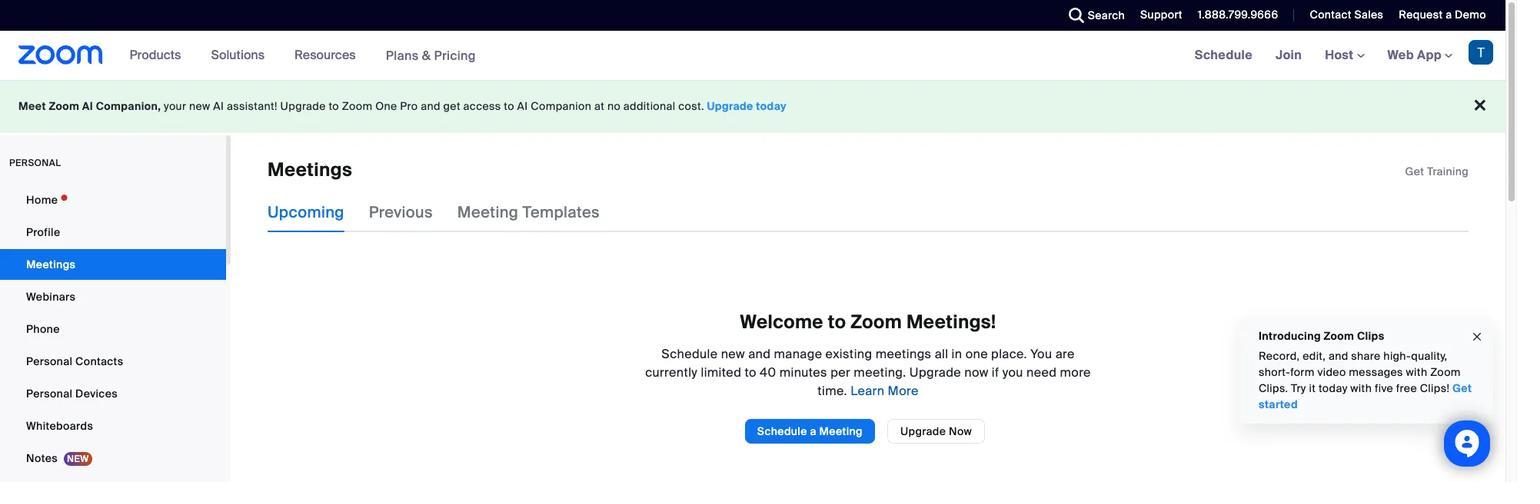 Task type: locate. For each thing, give the bounding box(es) containing it.
upcoming
[[268, 203, 345, 223]]

upgrade left now
[[901, 425, 947, 438]]

new right your
[[189, 99, 210, 113]]

now
[[965, 364, 989, 381]]

1 vertical spatial get
[[1453, 382, 1473, 395]]

meet
[[18, 99, 46, 113]]

home link
[[0, 185, 226, 215]]

1 horizontal spatial and
[[749, 346, 771, 362]]

1 horizontal spatial a
[[1446, 8, 1453, 22]]

personal
[[26, 355, 73, 369], [26, 387, 73, 401]]

1 horizontal spatial new
[[721, 346, 745, 362]]

app
[[1418, 47, 1442, 63]]

meeting left the templates
[[458, 203, 519, 223]]

schedule inside meetings navigation
[[1195, 47, 1253, 63]]

pricing
[[434, 47, 476, 63]]

banner
[[0, 31, 1506, 81]]

to inside schedule new and manage existing meetings all in one place. you are currently limited to 40 minutes per meeting. upgrade now if you need more time.
[[745, 364, 757, 381]]

high-
[[1384, 349, 1412, 363]]

home
[[26, 193, 58, 207]]

per
[[831, 364, 851, 381]]

meetings up webinars
[[26, 258, 76, 272]]

and up '40' at the right bottom of the page
[[749, 346, 771, 362]]

learn
[[851, 383, 885, 399]]

2 personal from the top
[[26, 387, 73, 401]]

meet zoom ai companion, footer
[[0, 80, 1506, 133]]

tabs of meeting tab list
[[268, 193, 625, 233]]

1 vertical spatial meeting
[[820, 425, 863, 438]]

0 horizontal spatial meetings
[[26, 258, 76, 272]]

personal contacts link
[[0, 346, 226, 377]]

schedule inside schedule new and manage existing meetings all in one place. you are currently limited to 40 minutes per meeting. upgrade now if you need more time.
[[662, 346, 718, 362]]

today inside meet zoom ai companion, footer
[[757, 99, 787, 113]]

welcome
[[741, 310, 824, 334]]

2 horizontal spatial and
[[1329, 349, 1349, 363]]

resources
[[295, 47, 356, 63]]

solutions button
[[211, 31, 272, 80]]

0 vertical spatial with
[[1407, 365, 1428, 379]]

close image
[[1472, 328, 1484, 346]]

get started
[[1259, 382, 1473, 412]]

0 horizontal spatial today
[[757, 99, 787, 113]]

manage
[[774, 346, 823, 362]]

2 ai from the left
[[213, 99, 224, 113]]

contact sales link
[[1299, 0, 1388, 31], [1311, 8, 1384, 22]]

and left get
[[421, 99, 441, 113]]

five
[[1375, 382, 1394, 395]]

to left '40' at the right bottom of the page
[[745, 364, 757, 381]]

0 vertical spatial schedule
[[1195, 47, 1253, 63]]

1 horizontal spatial schedule
[[758, 425, 808, 438]]

personal up whiteboards
[[26, 387, 73, 401]]

ai left companion, at top left
[[82, 99, 93, 113]]

with up free at the bottom of the page
[[1407, 365, 1428, 379]]

zoom inside the record, edit, and share high-quality, short-form video messages with zoom clips. try it today with five free clips!
[[1431, 365, 1462, 379]]

zoom up clips!
[[1431, 365, 1462, 379]]

get training link
[[1406, 165, 1469, 178]]

to down resources dropdown button
[[329, 99, 339, 113]]

1.888.799.9666 button
[[1187, 0, 1283, 31], [1198, 8, 1279, 22]]

get left training
[[1406, 165, 1425, 178]]

0 vertical spatial get
[[1406, 165, 1425, 178]]

profile link
[[0, 217, 226, 248]]

upgrade inside upgrade now button
[[901, 425, 947, 438]]

schedule for schedule a meeting
[[758, 425, 808, 438]]

get right clips!
[[1453, 382, 1473, 395]]

0 horizontal spatial a
[[810, 425, 817, 438]]

schedule for schedule new and manage existing meetings all in one place. you are currently limited to 40 minutes per meeting. upgrade now if you need more time.
[[662, 346, 718, 362]]

and for schedule new and manage existing meetings all in one place. you are currently limited to 40 minutes per meeting. upgrade now if you need more time.
[[749, 346, 771, 362]]

0 vertical spatial personal
[[26, 355, 73, 369]]

a for schedule
[[810, 425, 817, 438]]

schedule down 1.888.799.9666
[[1195, 47, 1253, 63]]

contact sales
[[1311, 8, 1384, 22]]

a inside button
[[810, 425, 817, 438]]

1 personal from the top
[[26, 355, 73, 369]]

meeting templates
[[458, 203, 600, 223]]

ai left "companion"
[[517, 99, 528, 113]]

get training
[[1406, 165, 1469, 178]]

new up limited
[[721, 346, 745, 362]]

new
[[189, 99, 210, 113], [721, 346, 745, 362]]

schedule inside button
[[758, 425, 808, 438]]

meeting.
[[854, 364, 907, 381]]

meetings
[[876, 346, 932, 362]]

with
[[1407, 365, 1428, 379], [1351, 382, 1373, 395]]

share
[[1352, 349, 1381, 363]]

a
[[1446, 8, 1453, 22], [810, 425, 817, 438]]

currently
[[646, 364, 698, 381]]

and inside schedule new and manage existing meetings all in one place. you are currently limited to 40 minutes per meeting. upgrade now if you need more time.
[[749, 346, 771, 362]]

one
[[966, 346, 988, 362]]

and
[[421, 99, 441, 113], [749, 346, 771, 362], [1329, 349, 1349, 363]]

0 horizontal spatial get
[[1406, 165, 1425, 178]]

meeting inside tabs of meeting tab list
[[458, 203, 519, 223]]

and inside the record, edit, and share high-quality, short-form video messages with zoom clips. try it today with five free clips!
[[1329, 349, 1349, 363]]

schedule
[[1195, 47, 1253, 63], [662, 346, 718, 362], [758, 425, 808, 438]]

0 horizontal spatial and
[[421, 99, 441, 113]]

clips
[[1358, 329, 1385, 343]]

web
[[1388, 47, 1415, 63]]

get
[[444, 99, 461, 113]]

1 horizontal spatial meeting
[[820, 425, 863, 438]]

additional
[[624, 99, 676, 113]]

0 vertical spatial a
[[1446, 8, 1453, 22]]

quality,
[[1412, 349, 1448, 363]]

&
[[422, 47, 431, 63]]

sales
[[1355, 8, 1384, 22]]

ai
[[82, 99, 93, 113], [213, 99, 224, 113], [517, 99, 528, 113]]

0 horizontal spatial meeting
[[458, 203, 519, 223]]

personal menu menu
[[0, 185, 226, 482]]

to
[[329, 99, 339, 113], [504, 99, 515, 113], [828, 310, 846, 334], [745, 364, 757, 381]]

a left demo
[[1446, 8, 1453, 22]]

schedule up currently at the left of the page
[[662, 346, 718, 362]]

2 vertical spatial schedule
[[758, 425, 808, 438]]

1 horizontal spatial today
[[1319, 382, 1348, 395]]

new inside meet zoom ai companion, footer
[[189, 99, 210, 113]]

personal for personal contacts
[[26, 355, 73, 369]]

0 horizontal spatial schedule
[[662, 346, 718, 362]]

1 vertical spatial with
[[1351, 382, 1373, 395]]

2 horizontal spatial schedule
[[1195, 47, 1253, 63]]

a down minutes
[[810, 425, 817, 438]]

schedule a meeting
[[758, 425, 863, 438]]

minutes
[[780, 364, 828, 381]]

0 vertical spatial meetings
[[268, 158, 352, 182]]

2 horizontal spatial ai
[[517, 99, 528, 113]]

1 vertical spatial schedule
[[662, 346, 718, 362]]

demo
[[1456, 8, 1487, 22]]

assistant!
[[227, 99, 278, 113]]

1 vertical spatial today
[[1319, 382, 1348, 395]]

zoom
[[49, 99, 79, 113], [342, 99, 373, 113], [851, 310, 903, 334], [1324, 329, 1355, 343], [1431, 365, 1462, 379]]

learn more
[[848, 383, 919, 399]]

solutions
[[211, 47, 265, 63]]

form
[[1291, 365, 1315, 379]]

your
[[164, 99, 186, 113]]

meet zoom ai companion, your new ai assistant! upgrade to zoom one pro and get access to ai companion at no additional cost. upgrade today
[[18, 99, 787, 113]]

1 horizontal spatial get
[[1453, 382, 1473, 395]]

with down messages
[[1351, 382, 1373, 395]]

1 vertical spatial new
[[721, 346, 745, 362]]

ai left assistant!
[[213, 99, 224, 113]]

personal
[[9, 157, 61, 169]]

1 horizontal spatial ai
[[213, 99, 224, 113]]

meetings up upcoming
[[268, 158, 352, 182]]

0 vertical spatial new
[[189, 99, 210, 113]]

0 horizontal spatial new
[[189, 99, 210, 113]]

0 vertical spatial meeting
[[458, 203, 519, 223]]

to right access
[[504, 99, 515, 113]]

upgrade down the all
[[910, 364, 962, 381]]

schedule down '40' at the right bottom of the page
[[758, 425, 808, 438]]

profile picture image
[[1469, 40, 1494, 65]]

no
[[608, 99, 621, 113]]

host button
[[1326, 47, 1365, 63]]

meeting down time. at bottom
[[820, 425, 863, 438]]

personal down phone
[[26, 355, 73, 369]]

more
[[888, 383, 919, 399]]

1 vertical spatial meetings
[[26, 258, 76, 272]]

get inside get started
[[1453, 382, 1473, 395]]

get
[[1406, 165, 1425, 178], [1453, 382, 1473, 395]]

0 vertical spatial today
[[757, 99, 787, 113]]

meetings navigation
[[1184, 31, 1506, 81]]

1 vertical spatial personal
[[26, 387, 73, 401]]

0 horizontal spatial ai
[[82, 99, 93, 113]]

products
[[130, 47, 181, 63]]

plans & pricing
[[386, 47, 476, 63]]

and up video
[[1329, 349, 1349, 363]]

1 vertical spatial a
[[810, 425, 817, 438]]

1 horizontal spatial meetings
[[268, 158, 352, 182]]

to up existing
[[828, 310, 846, 334]]

today
[[757, 99, 787, 113], [1319, 382, 1348, 395]]



Task type: describe. For each thing, give the bounding box(es) containing it.
meetings link
[[0, 249, 226, 280]]

a for request
[[1446, 8, 1453, 22]]

are
[[1056, 346, 1075, 362]]

need
[[1027, 364, 1057, 381]]

now
[[949, 425, 973, 438]]

phone
[[26, 322, 60, 336]]

upgrade now
[[901, 425, 973, 438]]

zoom up meetings
[[851, 310, 903, 334]]

cost.
[[679, 99, 705, 113]]

companion,
[[96, 99, 161, 113]]

upgrade down product information navigation
[[280, 99, 326, 113]]

limited
[[701, 364, 742, 381]]

profile
[[26, 225, 60, 239]]

personal devices
[[26, 387, 118, 401]]

get for get training
[[1406, 165, 1425, 178]]

join link
[[1265, 31, 1314, 80]]

record,
[[1259, 349, 1301, 363]]

you
[[1031, 346, 1053, 362]]

upgrade today link
[[707, 99, 787, 113]]

whiteboards
[[26, 419, 93, 433]]

new inside schedule new and manage existing meetings all in one place. you are currently limited to 40 minutes per meeting. upgrade now if you need more time.
[[721, 346, 745, 362]]

pro
[[400, 99, 418, 113]]

banner containing products
[[0, 31, 1506, 81]]

place.
[[992, 346, 1028, 362]]

contacts
[[75, 355, 123, 369]]

and inside meet zoom ai companion, footer
[[421, 99, 441, 113]]

more
[[1061, 364, 1092, 381]]

devices
[[75, 387, 118, 401]]

started
[[1259, 398, 1299, 412]]

notes
[[26, 452, 58, 465]]

schedule for schedule
[[1195, 47, 1253, 63]]

clips!
[[1421, 382, 1450, 395]]

1.888.799.9666
[[1198, 8, 1279, 22]]

web app
[[1388, 47, 1442, 63]]

it
[[1310, 382, 1316, 395]]

companion
[[531, 99, 592, 113]]

video
[[1318, 365, 1347, 379]]

zoom left the clips
[[1324, 329, 1355, 343]]

personal devices link
[[0, 379, 226, 409]]

upgrade now button
[[888, 419, 986, 444]]

get for get started
[[1453, 382, 1473, 395]]

zoom left one
[[342, 99, 373, 113]]

products button
[[130, 31, 188, 80]]

clips.
[[1259, 382, 1289, 395]]

short-
[[1259, 365, 1291, 379]]

time.
[[818, 383, 848, 399]]

schedule a meeting button
[[745, 419, 875, 444]]

host
[[1326, 47, 1358, 63]]

upgrade right cost. at the left top of the page
[[707, 99, 754, 113]]

1.888.799.9666 button up schedule link
[[1198, 8, 1279, 22]]

all
[[935, 346, 949, 362]]

welcome to zoom meetings!
[[741, 310, 997, 334]]

introducing zoom clips
[[1259, 329, 1385, 343]]

learn more link
[[848, 383, 919, 399]]

web app button
[[1388, 47, 1453, 63]]

and for record, edit, and share high-quality, short-form video messages with zoom clips. try it today with five free clips!
[[1329, 349, 1349, 363]]

request
[[1400, 8, 1444, 22]]

3 ai from the left
[[517, 99, 528, 113]]

edit,
[[1303, 349, 1326, 363]]

phone link
[[0, 314, 226, 345]]

introducing
[[1259, 329, 1322, 343]]

you
[[1003, 364, 1024, 381]]

meetings!
[[907, 310, 997, 334]]

contact
[[1311, 8, 1352, 22]]

whiteboards link
[[0, 411, 226, 442]]

today inside the record, edit, and share high-quality, short-form video messages with zoom clips. try it today with five free clips!
[[1319, 382, 1348, 395]]

zoom right meet
[[49, 99, 79, 113]]

request a demo
[[1400, 8, 1487, 22]]

0 horizontal spatial with
[[1351, 382, 1373, 395]]

product information navigation
[[118, 31, 488, 81]]

1 ai from the left
[[82, 99, 93, 113]]

schedule link
[[1184, 31, 1265, 80]]

schedule new and manage existing meetings all in one place. you are currently limited to 40 minutes per meeting. upgrade now if you need more time.
[[646, 346, 1092, 399]]

1.888.799.9666 button up join
[[1187, 0, 1283, 31]]

plans
[[386, 47, 419, 63]]

meeting inside schedule a meeting button
[[820, 425, 863, 438]]

try
[[1292, 382, 1307, 395]]

in
[[952, 346, 963, 362]]

1 horizontal spatial with
[[1407, 365, 1428, 379]]

search
[[1088, 8, 1126, 22]]

meetings inside personal menu menu
[[26, 258, 76, 272]]

search button
[[1058, 0, 1129, 31]]

support
[[1141, 8, 1183, 22]]

notes link
[[0, 443, 226, 474]]

previous
[[369, 203, 433, 223]]

existing
[[826, 346, 873, 362]]

zoom logo image
[[18, 45, 103, 65]]

one
[[376, 99, 397, 113]]

webinars
[[26, 290, 76, 304]]

training
[[1428, 165, 1469, 178]]

templates
[[523, 203, 600, 223]]

messages
[[1350, 365, 1404, 379]]

personal for personal devices
[[26, 387, 73, 401]]

free
[[1397, 382, 1418, 395]]

personal contacts
[[26, 355, 123, 369]]

if
[[992, 364, 1000, 381]]

upgrade inside schedule new and manage existing meetings all in one place. you are currently limited to 40 minutes per meeting. upgrade now if you need more time.
[[910, 364, 962, 381]]



Task type: vqa. For each thing, say whether or not it's contained in the screenshot.
the right meetings,
no



